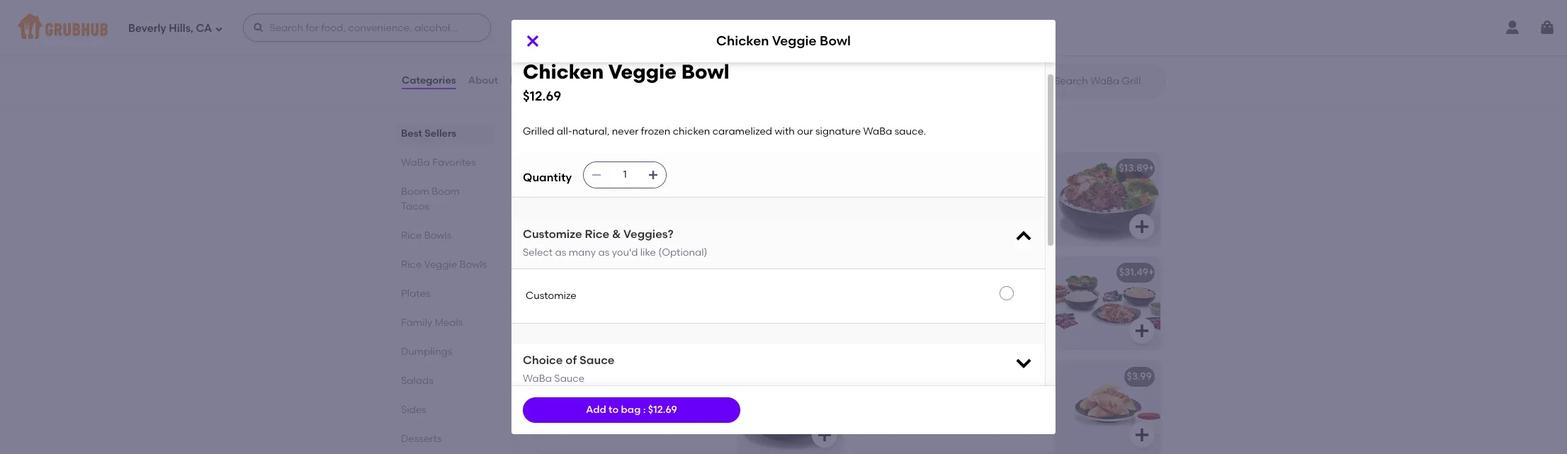 Task type: describe. For each thing, give the bounding box(es) containing it.
frozen for chicken bowl
[[663, 32, 692, 44]]

ribeye
[[917, 197, 946, 209]]

main navigation navigation
[[0, 0, 1568, 55]]

waba favorites inside "tab"
[[401, 157, 476, 169]]

sauce. inside a savory veggie and pork filling encased in a soft, yet crisp wheat dough. served with sweet chili dipping sauce.
[[903, 434, 936, 446]]

grilled for chicken bowl
[[544, 32, 576, 44]]

$12.69 inside chicken veggie bowl $12.69
[[523, 88, 561, 104]]

desserts
[[401, 433, 442, 445]]

boom boom tacos
[[401, 186, 460, 213]]

with down like
[[648, 301, 668, 313]]

grilled up quantity
[[523, 125, 555, 137]]

plates
[[401, 288, 431, 300]]

5 dumplings image
[[1055, 362, 1161, 454]]

natural
[[911, 211, 946, 223]]

sauce. for chicken plate
[[625, 316, 657, 328]]

plantspired veggie bowl
[[546, 371, 664, 383]]

a for a savory veggie and pork filling encased in a soft, yet crisp wheat dough. served with sweet chili dipping sauce.
[[863, 391, 870, 403]]

bag
[[621, 404, 641, 416]]

rice veggie bowls
[[401, 259, 487, 271]]

portions
[[976, 287, 1015, 299]]

chicken veggie bowl $12.69
[[523, 60, 730, 104]]

$13.89
[[1119, 163, 1149, 175]]

marinated plant-based steak slices fire-grilled-to-order.
[[546, 391, 715, 417]]

our up chicken veggie bowl image
[[797, 125, 813, 137]]

about
[[468, 74, 498, 86]]

meal
[[940, 267, 964, 279]]

categories button
[[401, 55, 457, 106]]

customize for customize
[[526, 290, 577, 302]]

fire-
[[546, 405, 565, 417]]

veggies,
[[954, 301, 994, 313]]

$15.09 +
[[801, 267, 837, 279]]

favorites inside waba favorites "tab"
[[433, 157, 476, 169]]

waba up &
[[594, 211, 623, 223]]

1 vertical spatial chicken veggie bowl
[[546, 163, 648, 175]]

2 boom from the left
[[432, 186, 460, 198]]

marinated
[[546, 391, 596, 403]]

best sellers
[[401, 128, 457, 140]]

like
[[641, 246, 656, 258]]

served
[[899, 420, 932, 432]]

+ for $13.89
[[1149, 163, 1155, 175]]

sides
[[401, 404, 427, 416]]

pairing
[[913, 183, 947, 195]]

waba inside "tab"
[[401, 157, 430, 169]]

chicken veggie bowl image
[[737, 153, 843, 245]]

:
[[643, 404, 646, 416]]

chili
[[989, 420, 1010, 432]]

slices
[[688, 391, 715, 403]]

reviews
[[510, 74, 550, 86]]

and inside a savory veggie and pork filling encased in a soft, yet crisp wheat dough. served with sweet chili dipping sauce.
[[941, 391, 960, 403]]

svg image for waba chicken & steak veggie bowl image
[[1134, 219, 1151, 236]]

chicken,
[[910, 301, 952, 313]]

to
[[609, 404, 619, 416]]

grilled all-natural, never frozen chicken caramelized with our signature waba sauce. for chicken plate
[[546, 287, 693, 328]]

caramelized for chicken plate
[[585, 301, 645, 313]]

our up chicken veggie bowl $12.69
[[669, 47, 685, 59]]

chicken plate
[[546, 267, 614, 279]]

search icon image
[[1032, 72, 1049, 89]]

signature for chicken bowl
[[544, 61, 590, 73]]

chicken family meal
[[863, 267, 964, 279]]

dipping
[[863, 434, 901, 446]]

plates tab
[[401, 286, 490, 301]]

plate
[[588, 267, 614, 279]]

plantspired
[[546, 371, 602, 383]]

plant-
[[598, 391, 627, 403]]

svg image for plantspired veggie bowl image on the bottom of page
[[816, 427, 833, 444]]

encased
[[863, 405, 905, 417]]

boom boom tacos tab
[[401, 184, 490, 214]]

and inside 'a popular pairing of our in-house marinated ribeye steak and our grilled all-natural chicken basted with our signature waba sauce.'
[[977, 197, 996, 209]]

chicken for chicken bowl
[[544, 47, 582, 59]]

Input item quantity number field
[[610, 162, 641, 188]]

signature inside 'a popular pairing of our in-house marinated ribeye steak and our grilled all-natural chicken basted with our signature waba sauce.'
[[904, 226, 949, 238]]

select
[[523, 246, 553, 258]]

and inside family-sized shareable portions including chicken, veggies, and rice. serves 4.
[[997, 301, 1016, 313]]

choice
[[523, 354, 563, 367]]

chicken family meal image
[[1055, 258, 1161, 350]]

marinated
[[863, 197, 914, 209]]

1 horizontal spatial chicken veggie bowl
[[717, 33, 851, 49]]

1 horizontal spatial waba favorites
[[534, 120, 652, 138]]

add
[[586, 404, 606, 416]]

order.
[[613, 405, 641, 417]]

of inside 'choice of sauce waba sauce'
[[566, 354, 577, 367]]

quantity
[[523, 171, 572, 184]]

our down 'grilled'
[[886, 226, 902, 238]]

frozen for chicken veggie bowl
[[664, 183, 693, 195]]

1 horizontal spatial bowls
[[460, 259, 487, 271]]

including
[[863, 301, 907, 313]]

family meals tab
[[401, 315, 490, 330]]

a popular pairing of our in-house marinated ribeye steak and our grilled all-natural chicken basted with our signature waba sauce.
[[863, 183, 1022, 238]]

yet
[[950, 405, 965, 417]]

sized
[[899, 287, 923, 299]]

veggie
[[906, 391, 939, 403]]

veggies?
[[624, 228, 674, 241]]

&
[[612, 228, 621, 241]]

0 horizontal spatial bowls
[[424, 230, 452, 242]]

svg image inside the main navigation navigation
[[1539, 19, 1556, 36]]

1 horizontal spatial $12.69
[[648, 404, 677, 416]]

$31.49 +
[[1120, 267, 1155, 279]]

never for bowl
[[633, 32, 660, 44]]

our down (optional)
[[670, 301, 686, 313]]

customize button
[[512, 269, 1045, 323]]

natural, for plate
[[595, 287, 633, 299]]

our left in-
[[961, 183, 977, 195]]

grilled for chicken plate
[[546, 287, 577, 299]]

waba inside 'choice of sauce waba sauce'
[[523, 372, 552, 385]]

grilled for chicken veggie bowl
[[546, 183, 577, 195]]

with up chicken veggie bowl image
[[775, 125, 795, 137]]

a
[[918, 405, 925, 417]]

you'd
[[612, 246, 638, 258]]

rice for rice veggie bowls
[[401, 259, 422, 271]]

in
[[907, 405, 916, 417]]

customize for customize rice & veggies? select as many as you'd like (optional)
[[523, 228, 582, 241]]

family-sized shareable portions including chicken, veggies, and rice. serves 4.
[[863, 287, 1016, 328]]

with up chicken veggie bowl $12.69
[[646, 47, 666, 59]]

chicken for chicken plate image
[[546, 267, 586, 279]]

5 dumplings
[[863, 371, 924, 383]]

$13.89 +
[[1119, 163, 1155, 175]]

natural, for veggie
[[595, 183, 633, 195]]

$15.09
[[801, 267, 831, 279]]

waba down 'plate'
[[594, 316, 623, 328]]

to-
[[599, 405, 613, 417]]

rice.
[[863, 316, 886, 328]]

family-
[[863, 287, 899, 299]]

(optional)
[[659, 246, 708, 258]]

based
[[627, 391, 658, 403]]

caramelized for chicken bowl
[[584, 47, 644, 59]]

chicken for chicken veggie bowl
[[546, 197, 583, 209]]

natural, for bowl
[[594, 32, 631, 44]]

chicken for chicken plate
[[546, 301, 583, 313]]

beverly hills, ca
[[128, 22, 212, 34]]

0 vertical spatial sauce
[[580, 354, 615, 367]]

dumplings inside tab
[[401, 346, 452, 358]]

wheat
[[993, 405, 1023, 417]]

chicken bowl image
[[738, 0, 845, 92]]

chicken inside chicken veggie bowl $12.69
[[523, 60, 604, 84]]

steak inside 'a popular pairing of our in-house marinated ribeye steak and our grilled all-natural chicken basted with our signature waba sauce.'
[[948, 197, 974, 209]]

in-
[[980, 183, 992, 195]]

dough.
[[863, 420, 897, 432]]

chicken for chicken bowl image
[[544, 12, 584, 24]]



Task type: locate. For each thing, give the bounding box(es) containing it.
waba favorites up input item quantity "number field"
[[534, 120, 652, 138]]

$11.49
[[805, 9, 833, 22]]

and down in-
[[977, 197, 996, 209]]

svg image
[[253, 22, 265, 33], [215, 24, 223, 33], [524, 33, 541, 50], [818, 65, 835, 82], [591, 170, 603, 181], [1014, 227, 1034, 247], [816, 323, 833, 340], [1134, 323, 1151, 340], [1014, 353, 1034, 373], [1134, 427, 1151, 444]]

a inside a savory veggie and pork filling encased in a soft, yet crisp wheat dough. served with sweet chili dipping sauce.
[[863, 391, 870, 403]]

popular
[[873, 183, 911, 195]]

best
[[401, 128, 422, 140]]

ca
[[196, 22, 212, 34]]

0 horizontal spatial favorites
[[433, 157, 476, 169]]

family inside tab
[[401, 317, 433, 329]]

all- up quantity
[[557, 125, 572, 137]]

plantspired veggie bowl image
[[737, 362, 843, 454]]

0 horizontal spatial as
[[555, 246, 566, 258]]

frozen up veggies?
[[664, 183, 693, 195]]

1 vertical spatial bowls
[[460, 259, 487, 271]]

house
[[992, 183, 1021, 195]]

0 horizontal spatial waba favorites
[[401, 157, 476, 169]]

never up input item quantity "number field"
[[612, 125, 639, 137]]

caramelized
[[584, 47, 644, 59], [713, 125, 773, 137], [585, 197, 645, 209], [585, 301, 645, 313]]

0 horizontal spatial dumplings
[[401, 346, 452, 358]]

grilled
[[863, 211, 893, 223]]

customize inside customize rice & veggies? select as many as you'd like (optional)
[[523, 228, 582, 241]]

a down "5"
[[863, 391, 870, 403]]

steak left slices
[[660, 391, 686, 403]]

$12.69 right the ':'
[[648, 404, 677, 416]]

0 vertical spatial a
[[863, 183, 870, 195]]

waba favorites down the sellers
[[401, 157, 476, 169]]

natural, up input item quantity "number field"
[[572, 125, 610, 137]]

natural, down 'plate'
[[595, 287, 633, 299]]

1 vertical spatial customize
[[526, 290, 577, 302]]

rice up plates
[[401, 259, 422, 271]]

a left popular
[[863, 183, 870, 195]]

hills,
[[169, 22, 193, 34]]

rice bowls tab
[[401, 228, 490, 243]]

dumplings up savory
[[872, 371, 924, 383]]

2 a from the top
[[863, 391, 870, 403]]

1 horizontal spatial steak
[[948, 197, 974, 209]]

as left 'many'
[[555, 246, 566, 258]]

and
[[977, 197, 996, 209], [997, 301, 1016, 313], [941, 391, 960, 403]]

sauce. down basted
[[983, 226, 1016, 238]]

steak right "ribeye"
[[948, 197, 974, 209]]

grilled all-natural, never frozen chicken caramelized with our signature waba sauce. for chicken veggie bowl
[[546, 183, 693, 223]]

1 horizontal spatial boom
[[432, 186, 460, 198]]

chicken
[[544, 47, 582, 59], [673, 125, 710, 137], [546, 197, 583, 209], [948, 211, 985, 223], [546, 301, 583, 313]]

frozen up chicken veggie bowl $12.69
[[663, 32, 692, 44]]

favorites up input item quantity "number field"
[[583, 120, 652, 138]]

meals
[[435, 317, 463, 329]]

sauce
[[580, 354, 615, 367], [554, 372, 585, 385]]

0 vertical spatial sauce.
[[983, 226, 1016, 238]]

2 horizontal spatial and
[[997, 301, 1016, 313]]

rice veggie bowls tab
[[401, 257, 490, 272]]

sauce up plantspired veggie bowl
[[580, 354, 615, 367]]

grilled all-natural, never frozen chicken caramelized with our signature waba sauce. for chicken bowl
[[544, 32, 692, 73]]

$11.49 +
[[805, 9, 839, 22]]

and up yet
[[941, 391, 960, 403]]

1 horizontal spatial family
[[906, 267, 938, 279]]

natural, up &
[[595, 183, 633, 195]]

rice bowls
[[401, 230, 452, 242]]

Search WaBa Grill search field
[[1053, 74, 1162, 88]]

1 vertical spatial and
[[997, 301, 1016, 313]]

+ for $11.49
[[833, 9, 839, 22]]

natural, down chicken bowl
[[594, 32, 631, 44]]

all- left input item quantity "number field"
[[580, 183, 595, 195]]

sauce.
[[983, 226, 1016, 238], [903, 434, 936, 446]]

bowls up 'rice veggie bowls'
[[424, 230, 452, 242]]

1 vertical spatial $12.69
[[648, 404, 677, 416]]

1 boom from the left
[[401, 186, 429, 198]]

veggie inside chicken veggie bowl $12.69
[[609, 60, 677, 84]]

dumplings down family meals
[[401, 346, 452, 358]]

sweet
[[957, 420, 987, 432]]

grilled down chicken bowl
[[544, 32, 576, 44]]

svg image for chicken veggie bowl image
[[816, 219, 833, 236]]

steak inside marinated plant-based steak slices fire-grilled-to-order.
[[660, 391, 686, 403]]

of up the plantspired
[[566, 354, 577, 367]]

desserts tab
[[401, 432, 490, 446]]

frozen for chicken plate
[[664, 287, 693, 299]]

chicken plate image
[[737, 258, 843, 350]]

our
[[669, 47, 685, 59], [797, 125, 813, 137], [961, 183, 977, 195], [670, 197, 686, 209], [998, 197, 1014, 209], [886, 226, 902, 238], [670, 301, 686, 313]]

family down plates
[[401, 317, 433, 329]]

1 vertical spatial family
[[401, 317, 433, 329]]

choice of sauce waba sauce
[[523, 354, 615, 385]]

0 vertical spatial bowls
[[424, 230, 452, 242]]

+ for $15.09
[[831, 267, 837, 279]]

chicken bowl
[[544, 12, 610, 24]]

with inside a savory veggie and pork filling encased in a soft, yet crisp wheat dough. served with sweet chili dipping sauce.
[[935, 420, 955, 432]]

caramelized for chicken veggie bowl
[[585, 197, 645, 209]]

with up veggies?
[[648, 197, 668, 209]]

0 vertical spatial of
[[949, 183, 959, 195]]

filling
[[987, 391, 1012, 403]]

bowl inside chicken veggie bowl $12.69
[[682, 60, 730, 84]]

$12.69 down reviews
[[523, 88, 561, 104]]

2 as from the left
[[599, 246, 610, 258]]

0 horizontal spatial and
[[941, 391, 960, 403]]

our down house
[[998, 197, 1014, 209]]

grilled
[[544, 32, 576, 44], [523, 125, 555, 137], [546, 183, 577, 195], [546, 287, 577, 299]]

natural,
[[594, 32, 631, 44], [572, 125, 610, 137], [595, 183, 633, 195], [595, 287, 633, 299]]

1 vertical spatial dumplings
[[872, 371, 924, 383]]

all- for bowl
[[578, 32, 594, 44]]

svg image
[[1539, 19, 1556, 36], [648, 170, 659, 181], [816, 219, 833, 236], [1134, 219, 1151, 236], [816, 427, 833, 444]]

chicken inside 'a popular pairing of our in-house marinated ribeye steak and our grilled all-natural chicken basted with our signature waba sauce.'
[[948, 211, 985, 223]]

family meals
[[401, 317, 463, 329]]

0 horizontal spatial of
[[566, 354, 577, 367]]

boom up tacos
[[401, 186, 429, 198]]

never for plate
[[635, 287, 662, 299]]

veggie inside tab
[[424, 259, 457, 271]]

rice left &
[[585, 228, 610, 241]]

1 horizontal spatial and
[[977, 197, 996, 209]]

chicken veggie bowl down $11.49 at the top
[[717, 33, 851, 49]]

chicken
[[544, 12, 584, 24], [717, 33, 769, 49], [523, 60, 604, 84], [546, 163, 586, 175], [546, 267, 586, 279], [863, 267, 903, 279]]

customize rice & veggies? select as many as you'd like (optional)
[[523, 228, 708, 258]]

bowls
[[424, 230, 452, 242], [460, 259, 487, 271]]

steak
[[948, 197, 974, 209], [660, 391, 686, 403]]

waba chicken & steak veggie bowl image
[[1055, 153, 1161, 245]]

a savory veggie and pork filling encased in a soft, yet crisp wheat dough. served with sweet chili dipping sauce.
[[863, 391, 1023, 446]]

0 horizontal spatial sauce.
[[903, 434, 936, 446]]

basted
[[988, 211, 1022, 223]]

frozen down (optional)
[[664, 287, 693, 299]]

a
[[863, 183, 870, 195], [863, 391, 870, 403]]

1 horizontal spatial as
[[599, 246, 610, 258]]

serves
[[889, 316, 920, 328]]

waba down best in the top left of the page
[[401, 157, 430, 169]]

about button
[[468, 55, 499, 106]]

chicken veggie bowl
[[717, 33, 851, 49], [546, 163, 648, 175]]

boom down waba favorites "tab"
[[432, 186, 460, 198]]

waba down chicken bowl
[[592, 61, 621, 73]]

all- down chicken bowl
[[578, 32, 594, 44]]

1 horizontal spatial of
[[949, 183, 959, 195]]

sauce. for chicken veggie bowl
[[625, 211, 657, 223]]

customize inside button
[[526, 290, 577, 302]]

sauce.
[[624, 61, 655, 73], [895, 125, 927, 137], [625, 211, 657, 223], [625, 316, 657, 328]]

0 vertical spatial and
[[977, 197, 996, 209]]

best sellers tab
[[401, 126, 490, 141]]

2 vertical spatial and
[[941, 391, 960, 403]]

soft,
[[927, 405, 947, 417]]

a for a popular pairing of our in-house marinated ribeye steak and our grilled all-natural chicken basted with our signature waba sauce.
[[863, 183, 870, 195]]

with down 'grilled'
[[863, 226, 883, 238]]

4.
[[923, 316, 931, 328]]

waba favorites tab
[[401, 155, 490, 170]]

grilled-
[[565, 405, 599, 417]]

customize down chicken plate
[[526, 290, 577, 302]]

chicken for chicken family meal image
[[863, 267, 903, 279]]

1 a from the top
[[863, 183, 870, 195]]

salads
[[401, 375, 434, 387]]

of inside 'a popular pairing of our in-house marinated ribeye steak and our grilled all-natural chicken basted with our signature waba sauce.'
[[949, 183, 959, 195]]

0 vertical spatial $12.69
[[523, 88, 561, 104]]

rice down tacos
[[401, 230, 422, 242]]

0 vertical spatial chicken veggie bowl
[[717, 33, 851, 49]]

crisp
[[967, 405, 990, 417]]

0 vertical spatial family
[[906, 267, 938, 279]]

favorites down best sellers tab
[[433, 157, 476, 169]]

salads tab
[[401, 374, 490, 388]]

sides tab
[[401, 403, 490, 417]]

sauce up marinated
[[554, 372, 585, 385]]

sauce. down the served in the bottom of the page
[[903, 434, 936, 446]]

family up sized
[[906, 267, 938, 279]]

shareable
[[925, 287, 973, 299]]

a inside 'a popular pairing of our in-house marinated ribeye steak and our grilled all-natural chicken basted with our signature waba sauce.'
[[863, 183, 870, 195]]

1 vertical spatial sauce.
[[903, 434, 936, 446]]

waba up popular
[[864, 125, 893, 137]]

waba inside 'a popular pairing of our in-house marinated ribeye steak and our grilled all-natural chicken basted with our signature waba sauce.'
[[952, 226, 981, 238]]

1 vertical spatial steak
[[660, 391, 686, 403]]

0 vertical spatial customize
[[523, 228, 582, 241]]

chicken veggie bowl up &
[[546, 163, 648, 175]]

many
[[569, 246, 596, 258]]

customize up select
[[523, 228, 582, 241]]

all- inside 'a popular pairing of our in-house marinated ribeye steak and our grilled all-natural chicken basted with our signature waba sauce.'
[[895, 211, 911, 223]]

family
[[906, 267, 938, 279], [401, 317, 433, 329]]

rice for rice bowls
[[401, 230, 422, 242]]

tacos
[[401, 201, 429, 213]]

0 horizontal spatial chicken veggie bowl
[[546, 163, 648, 175]]

all- down marinated in the right top of the page
[[895, 211, 911, 223]]

1 horizontal spatial dumplings
[[872, 371, 924, 383]]

never
[[633, 32, 660, 44], [612, 125, 639, 137], [635, 183, 662, 195], [635, 287, 662, 299]]

sellers
[[425, 128, 457, 140]]

0 vertical spatial steak
[[948, 197, 974, 209]]

never for veggie
[[635, 183, 662, 195]]

waba up quantity
[[534, 120, 580, 138]]

with inside 'a popular pairing of our in-house marinated ribeye steak and our grilled all-natural chicken basted with our signature waba sauce.'
[[863, 226, 883, 238]]

signature for chicken veggie bowl
[[546, 211, 591, 223]]

bowls up plates tab
[[460, 259, 487, 271]]

frozen
[[663, 32, 692, 44], [641, 125, 671, 137], [664, 183, 693, 195], [664, 287, 693, 299]]

our up veggies?
[[670, 197, 686, 209]]

categories
[[402, 74, 456, 86]]

frozen down chicken veggie bowl $12.69
[[641, 125, 671, 137]]

0 vertical spatial favorites
[[583, 120, 652, 138]]

chicken for chicken veggie bowl image
[[546, 163, 586, 175]]

grilled left input item quantity "number field"
[[546, 183, 577, 195]]

add to bag : $12.69
[[586, 404, 677, 416]]

waba up meal
[[952, 226, 981, 238]]

never down like
[[635, 287, 662, 299]]

all- for plate
[[580, 287, 595, 299]]

1 vertical spatial a
[[863, 391, 870, 403]]

5
[[863, 371, 869, 383]]

of
[[949, 183, 959, 195], [566, 354, 577, 367]]

0 horizontal spatial steak
[[660, 391, 686, 403]]

signature for chicken plate
[[546, 316, 591, 328]]

1 vertical spatial favorites
[[433, 157, 476, 169]]

1 vertical spatial of
[[566, 354, 577, 367]]

$14.59
[[805, 371, 835, 383]]

0 vertical spatial waba favorites
[[534, 120, 652, 138]]

beverly
[[128, 22, 166, 34]]

never up chicken veggie bowl $12.69
[[633, 32, 660, 44]]

boom
[[401, 186, 429, 198], [432, 186, 460, 198]]

of right the pairing
[[949, 183, 959, 195]]

0 horizontal spatial boom
[[401, 186, 429, 198]]

0 horizontal spatial family
[[401, 317, 433, 329]]

with
[[646, 47, 666, 59], [775, 125, 795, 137], [648, 197, 668, 209], [863, 226, 883, 238], [648, 301, 668, 313], [935, 420, 955, 432]]

$3.99
[[1127, 371, 1152, 383]]

customize
[[523, 228, 582, 241], [526, 290, 577, 302]]

and down portions
[[997, 301, 1016, 313]]

+
[[833, 9, 839, 22], [1149, 163, 1155, 175], [831, 267, 837, 279], [1149, 267, 1155, 279]]

1 as from the left
[[555, 246, 566, 258]]

1 horizontal spatial sauce.
[[983, 226, 1016, 238]]

0 vertical spatial dumplings
[[401, 346, 452, 358]]

never up veggies?
[[635, 183, 662, 195]]

as
[[555, 246, 566, 258], [599, 246, 610, 258]]

waba favorites
[[534, 120, 652, 138], [401, 157, 476, 169]]

1 vertical spatial sauce
[[554, 372, 585, 385]]

sauce. for chicken bowl
[[624, 61, 655, 73]]

as up 'plate'
[[599, 246, 610, 258]]

dumplings tab
[[401, 344, 490, 359]]

waba
[[592, 61, 621, 73], [534, 120, 580, 138], [864, 125, 893, 137], [401, 157, 430, 169], [594, 211, 623, 223], [952, 226, 981, 238], [594, 316, 623, 328], [523, 372, 552, 385]]

all- down chicken plate
[[580, 287, 595, 299]]

sauce. inside 'a popular pairing of our in-house marinated ribeye steak and our grilled all-natural chicken basted with our signature waba sauce.'
[[983, 226, 1016, 238]]

+ for $31.49
[[1149, 267, 1155, 279]]

waba down choice
[[523, 372, 552, 385]]

1 vertical spatial waba favorites
[[401, 157, 476, 169]]

pork
[[963, 391, 984, 403]]

rice inside customize rice & veggies? select as many as you'd like (optional)
[[585, 228, 610, 241]]

with down the soft,
[[935, 420, 955, 432]]

reviews button
[[510, 55, 551, 106]]

all- for veggie
[[580, 183, 595, 195]]

bowl
[[587, 12, 610, 24], [820, 33, 851, 49], [682, 60, 730, 84], [624, 163, 648, 175], [640, 371, 664, 383]]

0 horizontal spatial $12.69
[[523, 88, 561, 104]]

grilled down chicken plate
[[546, 287, 577, 299]]

1 horizontal spatial favorites
[[583, 120, 652, 138]]



Task type: vqa. For each thing, say whether or not it's contained in the screenshot.
Delivery
no



